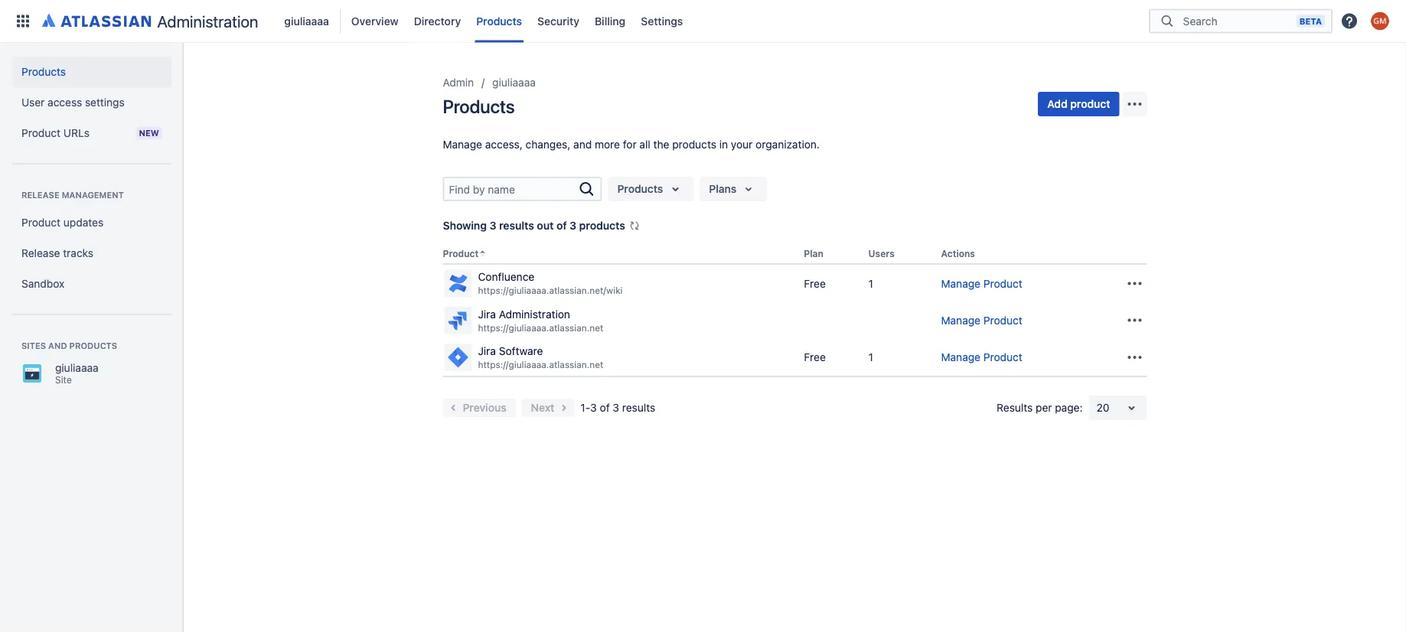 Task type: locate. For each thing, give the bounding box(es) containing it.
out
[[537, 219, 554, 232]]

1
[[869, 277, 874, 290], [869, 351, 874, 364]]

2 vertical spatial giuliaaaa
[[55, 362, 99, 374]]

giuliaaaa link
[[280, 9, 334, 33], [493, 74, 536, 92]]

confluence image
[[446, 271, 471, 296]]

admin
[[443, 76, 474, 89]]

release tracks link
[[12, 238, 172, 269]]

product
[[21, 127, 61, 139], [21, 216, 61, 229], [443, 248, 479, 259], [984, 277, 1023, 290], [984, 314, 1023, 327], [984, 351, 1023, 364]]

0 vertical spatial https://giuliaaaa.atlassian.net
[[478, 322, 604, 333]]

manage product link
[[942, 277, 1023, 290], [942, 314, 1023, 327], [942, 351, 1023, 364]]

2 horizontal spatial products
[[673, 138, 717, 151]]

free for https://giuliaaaa.atlassian.net/wiki
[[804, 277, 826, 290]]

release management
[[21, 190, 124, 200]]

products left refresh image
[[579, 219, 626, 232]]

1 horizontal spatial products link
[[472, 9, 527, 33]]

2 jira from the top
[[478, 345, 496, 357]]

2 manage product from the top
[[942, 314, 1023, 327]]

0 horizontal spatial and
[[48, 341, 67, 351]]

1 vertical spatial 1
[[869, 351, 874, 364]]

the
[[654, 138, 670, 151]]

1 horizontal spatial giuliaaaa link
[[493, 74, 536, 92]]

refresh image
[[629, 220, 641, 232]]

results left out
[[499, 219, 534, 232]]

products link up settings
[[12, 57, 172, 87]]

directory link
[[409, 9, 466, 33]]

0 horizontal spatial results
[[499, 219, 534, 232]]

1 vertical spatial products
[[579, 219, 626, 232]]

1 vertical spatial jira
[[478, 345, 496, 357]]

1 release from the top
[[21, 190, 59, 200]]

jira right jira administration icon
[[478, 308, 496, 320]]

giuliaaaa right admin
[[493, 76, 536, 89]]

for
[[623, 138, 637, 151]]

jira inside jira administration https://giuliaaaa.atlassian.net
[[478, 308, 496, 320]]

3 manage product link from the top
[[942, 351, 1023, 364]]

add product button
[[1039, 92, 1120, 116]]

giuliaaaa left overview
[[284, 15, 329, 27]]

Search field
[[1179, 7, 1297, 35]]

giuliaaaa
[[284, 15, 329, 27], [493, 76, 536, 89], [55, 362, 99, 374]]

manage
[[443, 138, 482, 151], [942, 277, 981, 290], [942, 314, 981, 327], [942, 351, 981, 364]]

0 vertical spatial release
[[21, 190, 59, 200]]

product urls
[[21, 127, 90, 139]]

products
[[477, 15, 522, 27], [21, 65, 66, 78], [443, 96, 515, 117], [618, 183, 663, 195]]

https://giuliaaaa.atlassian.net
[[478, 322, 604, 333], [478, 359, 604, 370]]

actions
[[942, 248, 976, 259]]

0 vertical spatial administration
[[157, 11, 258, 31]]

1 horizontal spatial of
[[600, 402, 610, 414]]

0 vertical spatial products
[[673, 138, 717, 151]]

3 right '1-'
[[613, 402, 620, 414]]

new
[[139, 128, 159, 138]]

2 horizontal spatial giuliaaaa
[[493, 76, 536, 89]]

more
[[595, 138, 620, 151]]

and
[[574, 138, 592, 151], [48, 341, 67, 351]]

release
[[21, 190, 59, 200], [21, 247, 60, 260]]

search icon image
[[1159, 13, 1177, 29]]

giuliaaaa link right admin link
[[493, 74, 536, 92]]

1 1 from the top
[[869, 277, 874, 290]]

1 horizontal spatial results
[[622, 402, 656, 414]]

2 vertical spatial products
[[69, 341, 117, 351]]

https://giuliaaaa.atlassian.net down software
[[478, 359, 604, 370]]

products up user
[[21, 65, 66, 78]]

https://giuliaaaa.atlassian.net for jira software
[[478, 359, 604, 370]]

giuliaaaa site
[[55, 362, 99, 385]]

https://giuliaaaa.atlassian.net up jira software https://giuliaaaa.atlassian.net
[[478, 322, 604, 333]]

jira left software
[[478, 345, 496, 357]]

confluence
[[478, 271, 535, 283]]

and left more
[[574, 138, 592, 151]]

0 horizontal spatial products link
[[12, 57, 172, 87]]

1 manage product link from the top
[[942, 277, 1023, 290]]

0 vertical spatial jira
[[478, 308, 496, 320]]

1 vertical spatial giuliaaaa link
[[493, 74, 536, 92]]

2 free from the top
[[804, 351, 826, 364]]

1 vertical spatial products link
[[12, 57, 172, 87]]

1 vertical spatial manage product link
[[942, 314, 1023, 327]]

products inside popup button
[[618, 183, 663, 195]]

administration
[[157, 11, 258, 31], [499, 308, 570, 320]]

page:
[[1055, 402, 1083, 414]]

1 horizontal spatial giuliaaaa
[[284, 15, 329, 27]]

products link left the security link
[[472, 9, 527, 33]]

1 for software
[[869, 351, 874, 364]]

giuliaaaa inside the global navigation element
[[284, 15, 329, 27]]

administration inside the global navigation element
[[157, 11, 258, 31]]

manage for second manage product "link"
[[942, 314, 981, 327]]

0 horizontal spatial administration
[[157, 11, 258, 31]]

directory
[[414, 15, 461, 27]]

2 release from the top
[[21, 247, 60, 260]]

manage product for https://giuliaaaa.atlassian.net/wiki
[[942, 277, 1023, 290]]

product
[[1071, 98, 1111, 110]]

admin link
[[443, 74, 474, 92]]

1 vertical spatial manage product
[[942, 314, 1023, 327]]

free
[[804, 277, 826, 290], [804, 351, 826, 364]]

results
[[997, 402, 1033, 414]]

2 manage product link from the top
[[942, 314, 1023, 327]]

1 manage product from the top
[[942, 277, 1023, 290]]

manage access, changes, and more for all the products in your organization.
[[443, 138, 820, 151]]

changes,
[[526, 138, 571, 151]]

1 vertical spatial administration
[[499, 308, 570, 320]]

site
[[55, 374, 72, 385]]

0 vertical spatial giuliaaaa link
[[280, 9, 334, 33]]

release up product updates
[[21, 190, 59, 200]]

2 vertical spatial manage product link
[[942, 351, 1023, 364]]

jira administration https://giuliaaaa.atlassian.net
[[478, 308, 604, 333]]

confluence image
[[446, 271, 471, 296]]

administration up toggle navigation 'image'
[[157, 11, 258, 31]]

products up the giuliaaaa site
[[69, 341, 117, 351]]

2 https://giuliaaaa.atlassian.net from the top
[[478, 359, 604, 370]]

users
[[869, 248, 895, 259]]

0 vertical spatial manage product link
[[942, 277, 1023, 290]]

Search text field
[[445, 178, 578, 200]]

3 manage product from the top
[[942, 351, 1023, 364]]

settings
[[641, 15, 683, 27]]

your
[[731, 138, 753, 151]]

0 vertical spatial of
[[557, 219, 567, 232]]

1 vertical spatial of
[[600, 402, 610, 414]]

manage product
[[942, 277, 1023, 290], [942, 314, 1023, 327], [942, 351, 1023, 364]]

manage product for software
[[942, 351, 1023, 364]]

jira for jira administration
[[478, 308, 496, 320]]

administration down https://giuliaaaa.atlassian.net/wiki
[[499, 308, 570, 320]]

jira for jira software
[[478, 345, 496, 357]]

0 vertical spatial giuliaaaa
[[284, 15, 329, 27]]

software
[[499, 345, 543, 357]]

all
[[640, 138, 651, 151]]

giuliaaaa link left the overview link
[[280, 9, 334, 33]]

user access settings
[[21, 96, 125, 109]]

3
[[490, 219, 497, 232], [570, 219, 577, 232], [591, 402, 597, 414], [613, 402, 620, 414]]

products up refresh image
[[618, 183, 663, 195]]

0 vertical spatial manage product
[[942, 277, 1023, 290]]

updates
[[63, 216, 103, 229]]

1 vertical spatial release
[[21, 247, 60, 260]]

0 horizontal spatial giuliaaaa link
[[280, 9, 334, 33]]

0 vertical spatial 1
[[869, 277, 874, 290]]

appswitcher icon image
[[14, 12, 32, 30]]

urls
[[63, 127, 90, 139]]

0 vertical spatial free
[[804, 277, 826, 290]]

1 https://giuliaaaa.atlassian.net from the top
[[478, 322, 604, 333]]

of
[[557, 219, 567, 232], [600, 402, 610, 414]]

jira
[[478, 308, 496, 320], [478, 345, 496, 357]]

giuliaaaa down sites and products
[[55, 362, 99, 374]]

0 horizontal spatial products
[[69, 341, 117, 351]]

1 vertical spatial results
[[622, 402, 656, 414]]

2 1 from the top
[[869, 351, 874, 364]]

results right '1-'
[[622, 402, 656, 414]]

products
[[673, 138, 717, 151], [579, 219, 626, 232], [69, 341, 117, 351]]

1 for https://giuliaaaa.atlassian.net/wiki
[[869, 277, 874, 290]]

0 vertical spatial and
[[574, 138, 592, 151]]

1 vertical spatial free
[[804, 351, 826, 364]]

access
[[48, 96, 82, 109]]

1 vertical spatial giuliaaaa
[[493, 76, 536, 89]]

jira software image
[[446, 345, 471, 370], [446, 345, 471, 370]]

of right out
[[557, 219, 567, 232]]

of right '1-'
[[600, 402, 610, 414]]

release up 'sandbox'
[[21, 247, 60, 260]]

showing
[[443, 219, 487, 232]]

jira inside jira software https://giuliaaaa.atlassian.net
[[478, 345, 496, 357]]

https://giuliaaaa.atlassian.net for jira administration
[[478, 322, 604, 333]]

confluence https://giuliaaaa.atlassian.net/wiki
[[478, 271, 623, 296]]

products left in
[[673, 138, 717, 151]]

and right sites
[[48, 341, 67, 351]]

atlassian image
[[42, 11, 151, 29], [42, 11, 151, 29]]

products left security
[[477, 15, 522, 27]]

sites
[[21, 341, 46, 351]]

overview
[[351, 15, 399, 27]]

1 free from the top
[[804, 277, 826, 290]]

security link
[[533, 9, 584, 33]]

results
[[499, 219, 534, 232], [622, 402, 656, 414]]

1 vertical spatial https://giuliaaaa.atlassian.net
[[478, 359, 604, 370]]

showing 3 results out of 3 products
[[443, 219, 626, 232]]

products link
[[472, 9, 527, 33], [12, 57, 172, 87]]

1 horizontal spatial administration
[[499, 308, 570, 320]]

2 vertical spatial manage product
[[942, 351, 1023, 364]]

0 vertical spatial products link
[[472, 9, 527, 33]]

1 jira from the top
[[478, 308, 496, 320]]



Task type: describe. For each thing, give the bounding box(es) containing it.
1 horizontal spatial and
[[574, 138, 592, 151]]

sandbox link
[[12, 269, 172, 299]]

20
[[1097, 402, 1110, 414]]

results per page:
[[997, 402, 1083, 414]]

beta
[[1300, 16, 1323, 26]]

giuliaaaa for giuliaaaa link to the top
[[284, 15, 329, 27]]

access,
[[485, 138, 523, 151]]

user
[[21, 96, 45, 109]]

tracks
[[63, 247, 93, 260]]

jira administration image
[[446, 308, 471, 333]]

1-
[[581, 402, 591, 414]]

products down admin link
[[443, 96, 515, 117]]

administration link
[[37, 9, 264, 33]]

manage product link for https://giuliaaaa.atlassian.net/wiki
[[942, 277, 1023, 290]]

3 right next 'icon'
[[591, 402, 597, 414]]

3 right showing on the left of page
[[490, 219, 497, 232]]

management
[[62, 190, 124, 200]]

0 horizontal spatial giuliaaaa
[[55, 362, 99, 374]]

jira administration image
[[446, 308, 471, 333]]

search image
[[578, 180, 596, 198]]

product updates link
[[12, 208, 172, 238]]

administration banner
[[0, 0, 1407, 43]]

security
[[538, 15, 580, 27]]

account image
[[1372, 12, 1390, 30]]

plan
[[804, 248, 824, 259]]

next image
[[555, 399, 573, 417]]

manage product link for software
[[942, 351, 1023, 364]]

help icon image
[[1341, 12, 1359, 30]]

0 horizontal spatial of
[[557, 219, 567, 232]]

previous image
[[445, 399, 463, 417]]

billing
[[595, 15, 626, 27]]

1 horizontal spatial products
[[579, 219, 626, 232]]

https://giuliaaaa.atlassian.net/wiki
[[478, 285, 623, 296]]

open image
[[1123, 399, 1141, 417]]

add product
[[1048, 98, 1111, 110]]

jira software https://giuliaaaa.atlassian.net
[[478, 345, 604, 370]]

plans button
[[700, 177, 768, 201]]

overview link
[[347, 9, 403, 33]]

billing link
[[590, 9, 630, 33]]

toggle navigation image
[[168, 61, 202, 92]]

0 vertical spatial results
[[499, 219, 534, 232]]

add
[[1048, 98, 1068, 110]]

plans
[[709, 183, 737, 195]]

products inside the global navigation element
[[477, 15, 522, 27]]

manage for software manage product "link"
[[942, 351, 981, 364]]

global navigation element
[[9, 0, 1149, 43]]

product updates
[[21, 216, 103, 229]]

per
[[1036, 402, 1053, 414]]

release for release tracks
[[21, 247, 60, 260]]

sandbox
[[21, 278, 65, 290]]

settings
[[85, 96, 125, 109]]

products button
[[608, 177, 694, 201]]

1 vertical spatial and
[[48, 341, 67, 351]]

organization.
[[756, 138, 820, 151]]

release tracks
[[21, 247, 93, 260]]

settings link
[[637, 9, 688, 33]]

release for release management
[[21, 190, 59, 200]]

in
[[720, 138, 728, 151]]

1-3 of 3 results
[[581, 402, 656, 414]]

free for software
[[804, 351, 826, 364]]

3 right out
[[570, 219, 577, 232]]

products link inside the global navigation element
[[472, 9, 527, 33]]

sites and products
[[21, 341, 117, 351]]

giuliaaaa for the bottom giuliaaaa link
[[493, 76, 536, 89]]

administration inside jira administration https://giuliaaaa.atlassian.net
[[499, 308, 570, 320]]

manage for manage product "link" associated with https://giuliaaaa.atlassian.net/wiki
[[942, 277, 981, 290]]

user access settings link
[[12, 87, 172, 118]]



Task type: vqa. For each thing, say whether or not it's contained in the screenshot.
the topmost manage product
yes



